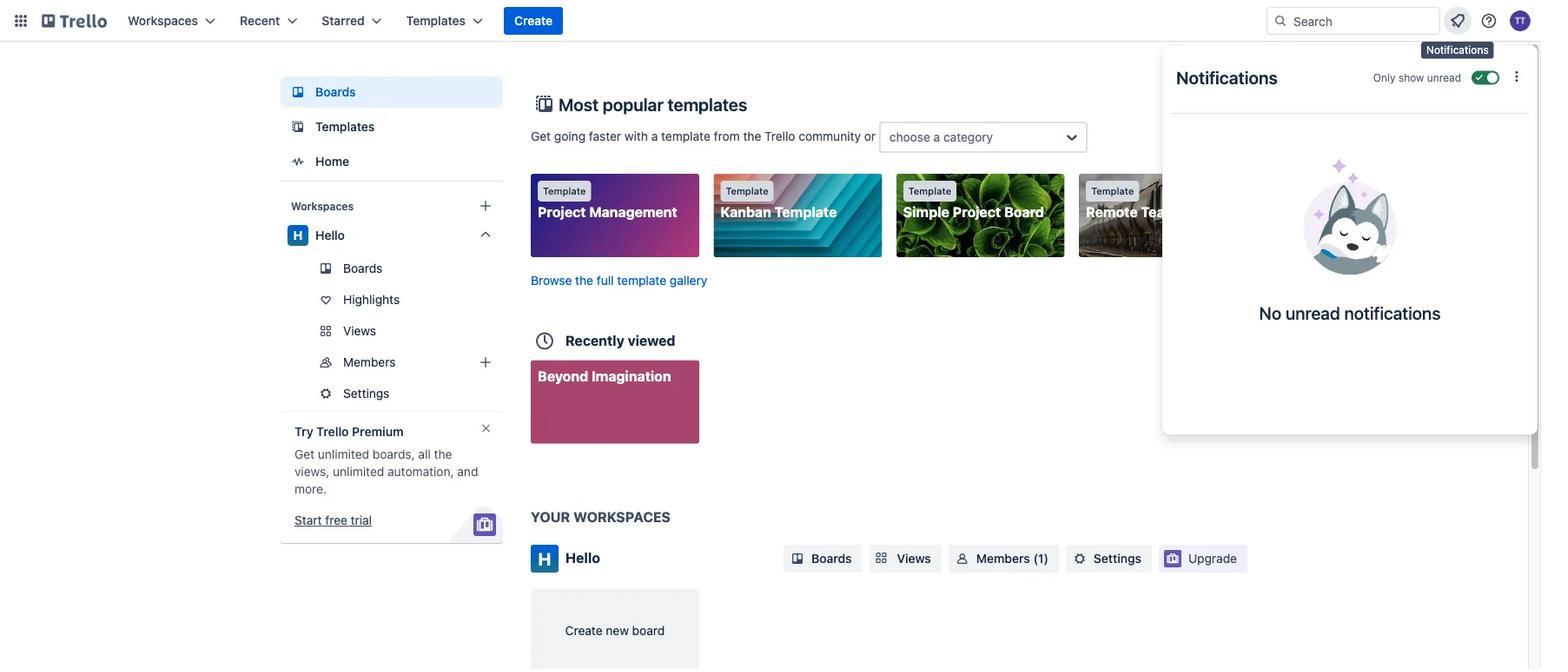 Task type: vqa. For each thing, say whether or not it's contained in the screenshot.
full
yes



Task type: describe. For each thing, give the bounding box(es) containing it.
recently viewed
[[566, 332, 676, 349]]

templates button
[[396, 7, 494, 35]]

settings for bottommost 'settings' link
[[1094, 551, 1142, 566]]

no
[[1260, 302, 1282, 323]]

templates inside popup button
[[407, 13, 466, 28]]

create new board
[[565, 624, 665, 638]]

more.
[[295, 482, 327, 496]]

1 vertical spatial unlimited
[[333, 465, 384, 479]]

members for members (1)
[[977, 551, 1031, 566]]

open information menu image
[[1481, 12, 1498, 30]]

1 horizontal spatial views
[[897, 551, 932, 566]]

workspaces button
[[117, 7, 226, 35]]

create for create new board
[[565, 624, 603, 638]]

start
[[295, 513, 322, 528]]

0 horizontal spatial h
[[293, 228, 303, 243]]

imagination
[[592, 368, 671, 384]]

no unread notifications
[[1260, 302, 1441, 323]]

boards link for highlights
[[281, 255, 503, 282]]

team
[[1142, 204, 1178, 220]]

members link
[[281, 349, 503, 376]]

0 horizontal spatial settings link
[[281, 380, 503, 408]]

0 vertical spatial get
[[531, 129, 551, 143]]

create button
[[504, 7, 563, 35]]

notifications
[[1345, 302, 1441, 323]]

board
[[632, 624, 665, 638]]

from
[[714, 129, 740, 143]]

recent button
[[230, 7, 308, 35]]

the for try trello premium get unlimited boards, all the views, unlimited automation, and more.
[[434, 447, 452, 462]]

category
[[944, 130, 994, 144]]

board
[[1005, 204, 1045, 220]]

templates link
[[281, 111, 503, 143]]

1 horizontal spatial a
[[934, 130, 941, 144]]

all
[[418, 447, 431, 462]]

0 vertical spatial unlimited
[[318, 447, 369, 462]]

get going faster with a template from the trello community or
[[531, 129, 879, 143]]

0 notifications image
[[1448, 10, 1469, 31]]

boards link for views
[[784, 545, 863, 573]]

boards,
[[373, 447, 415, 462]]

browse
[[531, 273, 572, 287]]

template board image
[[288, 116, 309, 137]]

new
[[606, 624, 629, 638]]

template for kanban
[[726, 186, 769, 197]]

and
[[458, 465, 478, 479]]

create for create
[[515, 13, 553, 28]]

0 vertical spatial trello
[[765, 129, 796, 143]]

create a workspace image
[[475, 196, 496, 216]]

popular
[[603, 94, 664, 114]]

your workspaces
[[531, 509, 671, 525]]

terry turtle (terryturtle) image
[[1511, 10, 1531, 31]]

members (1)
[[977, 551, 1049, 566]]

only show unread
[[1374, 72, 1462, 84]]

0 horizontal spatial a
[[652, 129, 658, 143]]

starred button
[[311, 7, 393, 35]]

only
[[1374, 72, 1396, 84]]

views,
[[295, 465, 330, 479]]

starred
[[322, 13, 365, 28]]

browse the full template gallery
[[531, 273, 708, 287]]

(1)
[[1034, 551, 1049, 566]]

recent
[[240, 13, 280, 28]]

upgrade button
[[1159, 545, 1248, 573]]

0 vertical spatial template
[[662, 129, 711, 143]]

notifications inside notifications tooltip
[[1427, 44, 1489, 56]]

hub
[[1181, 204, 1209, 220]]

0 vertical spatial views
[[343, 324, 376, 338]]

choose a category
[[890, 130, 994, 144]]

choose
[[890, 130, 931, 144]]

1 horizontal spatial views link
[[870, 545, 942, 573]]

gallery
[[670, 273, 708, 287]]

back to home image
[[42, 7, 107, 35]]

beyond imagination link
[[531, 360, 700, 444]]

2 sm image from the left
[[1072, 550, 1089, 568]]

boards for highlights
[[343, 261, 383, 276]]

kanban
[[721, 204, 772, 220]]



Task type: locate. For each thing, give the bounding box(es) containing it.
0 vertical spatial h
[[293, 228, 303, 243]]

hello down your workspaces
[[566, 550, 601, 566]]

trello inside try trello premium get unlimited boards, all the views, unlimited automation, and more.
[[317, 425, 349, 439]]

0 vertical spatial settings
[[343, 386, 390, 401]]

h down the home image
[[293, 228, 303, 243]]

faster
[[589, 129, 622, 143]]

template inside template project management
[[543, 186, 586, 197]]

1 horizontal spatial notifications
[[1427, 44, 1489, 56]]

members down highlights
[[343, 355, 396, 369]]

1 project from the left
[[538, 204, 586, 220]]

free
[[325, 513, 348, 528]]

1 vertical spatial settings link
[[1066, 545, 1153, 573]]

h down your
[[538, 548, 551, 569]]

template project management
[[538, 186, 678, 220]]

2 vertical spatial the
[[434, 447, 452, 462]]

2 vertical spatial boards
[[812, 551, 852, 566]]

1 vertical spatial views
[[897, 551, 932, 566]]

the right from
[[744, 129, 762, 143]]

0 horizontal spatial workspaces
[[128, 13, 198, 28]]

your
[[531, 509, 570, 525]]

unread
[[1428, 72, 1462, 84], [1286, 302, 1341, 323]]

sm image right (1)
[[1072, 550, 1089, 568]]

boards right sm icon in the bottom of the page
[[812, 551, 852, 566]]

1 horizontal spatial h
[[538, 548, 551, 569]]

start free trial
[[295, 513, 372, 528]]

settings right (1)
[[1094, 551, 1142, 566]]

1 horizontal spatial project
[[953, 204, 1002, 220]]

hello
[[316, 228, 345, 243], [566, 550, 601, 566]]

beyond
[[538, 368, 589, 384]]

unread right no
[[1286, 302, 1341, 323]]

most
[[559, 94, 599, 114]]

1 vertical spatial h
[[538, 548, 551, 569]]

0 horizontal spatial sm image
[[954, 550, 972, 568]]

template for remote
[[1092, 186, 1135, 197]]

the
[[744, 129, 762, 143], [576, 273, 594, 287], [434, 447, 452, 462]]

simple
[[904, 204, 950, 220]]

community
[[799, 129, 861, 143]]

1 horizontal spatial settings link
[[1066, 545, 1153, 573]]

0 horizontal spatial templates
[[316, 120, 375, 134]]

1 vertical spatial notifications
[[1177, 67, 1278, 87]]

template up 'simple'
[[909, 186, 952, 197]]

template down the going
[[543, 186, 586, 197]]

settings
[[343, 386, 390, 401], [1094, 551, 1142, 566]]

template right 'full'
[[617, 273, 667, 287]]

going
[[554, 129, 586, 143]]

project
[[538, 204, 586, 220], [953, 204, 1002, 220]]

boards for views
[[812, 551, 852, 566]]

boards right board icon
[[316, 85, 356, 99]]

highlights link
[[281, 286, 503, 314]]

add image
[[475, 352, 496, 373]]

0 vertical spatial unread
[[1428, 72, 1462, 84]]

0 vertical spatial templates
[[407, 13, 466, 28]]

viewed
[[628, 332, 676, 349]]

template for simple
[[909, 186, 952, 197]]

1 horizontal spatial sm image
[[1072, 550, 1089, 568]]

project up browse
[[538, 204, 586, 220]]

2 project from the left
[[953, 204, 1002, 220]]

get
[[531, 129, 551, 143], [295, 447, 315, 462]]

0 horizontal spatial create
[[515, 13, 553, 28]]

1 vertical spatial workspaces
[[291, 200, 354, 212]]

show
[[1399, 72, 1425, 84]]

primary element
[[0, 0, 1542, 42]]

0 horizontal spatial views
[[343, 324, 376, 338]]

0 horizontal spatial hello
[[316, 228, 345, 243]]

2 vertical spatial boards link
[[784, 545, 863, 573]]

trello left community
[[765, 129, 796, 143]]

settings link
[[281, 380, 503, 408], [1066, 545, 1153, 573]]

1 vertical spatial hello
[[566, 550, 601, 566]]

automation,
[[388, 465, 454, 479]]

home link
[[281, 146, 503, 177]]

hello down home at the left of the page
[[316, 228, 345, 243]]

template right kanban
[[775, 204, 837, 220]]

0 horizontal spatial unread
[[1286, 302, 1341, 323]]

0 vertical spatial hello
[[316, 228, 345, 243]]

the inside try trello premium get unlimited boards, all the views, unlimited automation, and more.
[[434, 447, 452, 462]]

1 horizontal spatial trello
[[765, 129, 796, 143]]

template up remote
[[1092, 186, 1135, 197]]

template remote team hub
[[1087, 186, 1209, 220]]

boards link
[[281, 76, 503, 108], [281, 255, 503, 282], [784, 545, 863, 573]]

0 horizontal spatial get
[[295, 447, 315, 462]]

1 horizontal spatial unread
[[1428, 72, 1462, 84]]

template for project
[[543, 186, 586, 197]]

a right the choose
[[934, 130, 941, 144]]

trello right try
[[317, 425, 349, 439]]

sm image
[[789, 550, 807, 568]]

start free trial button
[[295, 512, 372, 529]]

upgrade
[[1189, 551, 1238, 566]]

notifications down 0 notifications image
[[1427, 44, 1489, 56]]

full
[[597, 273, 614, 287]]

management
[[590, 204, 678, 220]]

members
[[343, 355, 396, 369], [977, 551, 1031, 566]]

home
[[316, 154, 349, 169]]

the right all
[[434, 447, 452, 462]]

with
[[625, 129, 648, 143]]

workspaces inside dropdown button
[[128, 13, 198, 28]]

project inside template simple project board
[[953, 204, 1002, 220]]

0 horizontal spatial notifications
[[1177, 67, 1278, 87]]

unread down notifications tooltip
[[1428, 72, 1462, 84]]

1 horizontal spatial create
[[565, 624, 603, 638]]

members for members
[[343, 355, 396, 369]]

search image
[[1274, 14, 1288, 28]]

get up views,
[[295, 447, 315, 462]]

sm image left "members (1)"
[[954, 550, 972, 568]]

views link
[[281, 317, 503, 345], [870, 545, 942, 573]]

1 vertical spatial templates
[[316, 120, 375, 134]]

0 vertical spatial create
[[515, 13, 553, 28]]

remote
[[1087, 204, 1138, 220]]

templates
[[407, 13, 466, 28], [316, 120, 375, 134]]

beyond imagination
[[538, 368, 671, 384]]

1 horizontal spatial the
[[576, 273, 594, 287]]

1 horizontal spatial hello
[[566, 550, 601, 566]]

taco image
[[1304, 159, 1397, 275]]

1 vertical spatial settings
[[1094, 551, 1142, 566]]

Search field
[[1288, 8, 1440, 34]]

boards up highlights
[[343, 261, 383, 276]]

1 horizontal spatial get
[[531, 129, 551, 143]]

create inside button
[[515, 13, 553, 28]]

template inside template remote team hub
[[1092, 186, 1135, 197]]

0 vertical spatial the
[[744, 129, 762, 143]]

2 horizontal spatial the
[[744, 129, 762, 143]]

template simple project board
[[904, 186, 1045, 220]]

1 horizontal spatial settings
[[1094, 551, 1142, 566]]

1 vertical spatial boards link
[[281, 255, 503, 282]]

template
[[662, 129, 711, 143], [617, 273, 667, 287]]

notifications down the search image
[[1177, 67, 1278, 87]]

unlimited up views,
[[318, 447, 369, 462]]

settings link down members link
[[281, 380, 503, 408]]

unlimited down boards,
[[333, 465, 384, 479]]

project left "board"
[[953, 204, 1002, 220]]

members left (1)
[[977, 551, 1031, 566]]

template up kanban
[[726, 186, 769, 197]]

settings link right (1)
[[1066, 545, 1153, 573]]

get inside try trello premium get unlimited boards, all the views, unlimited automation, and more.
[[295, 447, 315, 462]]

template down templates
[[662, 129, 711, 143]]

the for get going faster with a template from the trello community or
[[744, 129, 762, 143]]

1 vertical spatial unread
[[1286, 302, 1341, 323]]

boards
[[316, 85, 356, 99], [343, 261, 383, 276], [812, 551, 852, 566]]

try trello premium get unlimited boards, all the views, unlimited automation, and more.
[[295, 425, 478, 496]]

highlights
[[343, 292, 400, 307]]

notifications tooltip
[[1422, 42, 1495, 59]]

project inside template project management
[[538, 204, 586, 220]]

unlimited
[[318, 447, 369, 462], [333, 465, 384, 479]]

workspaces
[[574, 509, 671, 525]]

views
[[343, 324, 376, 338], [897, 551, 932, 566]]

home image
[[288, 151, 309, 172]]

create
[[515, 13, 553, 28], [565, 624, 603, 638]]

1 vertical spatial boards
[[343, 261, 383, 276]]

trello
[[765, 129, 796, 143], [317, 425, 349, 439]]

notifications
[[1427, 44, 1489, 56], [1177, 67, 1278, 87]]

1 vertical spatial members
[[977, 551, 1031, 566]]

most popular templates
[[559, 94, 748, 114]]

0 vertical spatial views link
[[281, 317, 503, 345]]

or
[[865, 129, 876, 143]]

1 vertical spatial template
[[617, 273, 667, 287]]

0 horizontal spatial views link
[[281, 317, 503, 345]]

get left the going
[[531, 129, 551, 143]]

1 horizontal spatial templates
[[407, 13, 466, 28]]

recently
[[566, 332, 625, 349]]

workspaces
[[128, 13, 198, 28], [291, 200, 354, 212]]

0 vertical spatial members
[[343, 355, 396, 369]]

1 vertical spatial trello
[[317, 425, 349, 439]]

0 vertical spatial notifications
[[1427, 44, 1489, 56]]

1 vertical spatial the
[[576, 273, 594, 287]]

templates right starred popup button
[[407, 13, 466, 28]]

1 sm image from the left
[[954, 550, 972, 568]]

template
[[543, 186, 586, 197], [726, 186, 769, 197], [909, 186, 952, 197], [1092, 186, 1135, 197], [775, 204, 837, 220]]

0 vertical spatial workspaces
[[128, 13, 198, 28]]

try
[[295, 425, 313, 439]]

settings up the premium
[[343, 386, 390, 401]]

settings for 'settings' link to the left
[[343, 386, 390, 401]]

templates
[[668, 94, 748, 114]]

board image
[[288, 82, 309, 103]]

h
[[293, 228, 303, 243], [538, 548, 551, 569]]

0 horizontal spatial project
[[538, 204, 586, 220]]

1 horizontal spatial members
[[977, 551, 1031, 566]]

the left 'full'
[[576, 273, 594, 287]]

0 vertical spatial boards
[[316, 85, 356, 99]]

1 vertical spatial views link
[[870, 545, 942, 573]]

0 horizontal spatial trello
[[317, 425, 349, 439]]

template kanban template
[[721, 186, 837, 220]]

browse the full template gallery link
[[531, 273, 708, 287]]

templates up home at the left of the page
[[316, 120, 375, 134]]

a right "with"
[[652, 129, 658, 143]]

0 horizontal spatial members
[[343, 355, 396, 369]]

0 vertical spatial settings link
[[281, 380, 503, 408]]

template inside template simple project board
[[909, 186, 952, 197]]

1 vertical spatial create
[[565, 624, 603, 638]]

0 vertical spatial boards link
[[281, 76, 503, 108]]

trial
[[351, 513, 372, 528]]

premium
[[352, 425, 404, 439]]

1 vertical spatial get
[[295, 447, 315, 462]]

0 horizontal spatial the
[[434, 447, 452, 462]]

a
[[652, 129, 658, 143], [934, 130, 941, 144]]

1 horizontal spatial workspaces
[[291, 200, 354, 212]]

sm image
[[954, 550, 972, 568], [1072, 550, 1089, 568]]

0 horizontal spatial settings
[[343, 386, 390, 401]]



